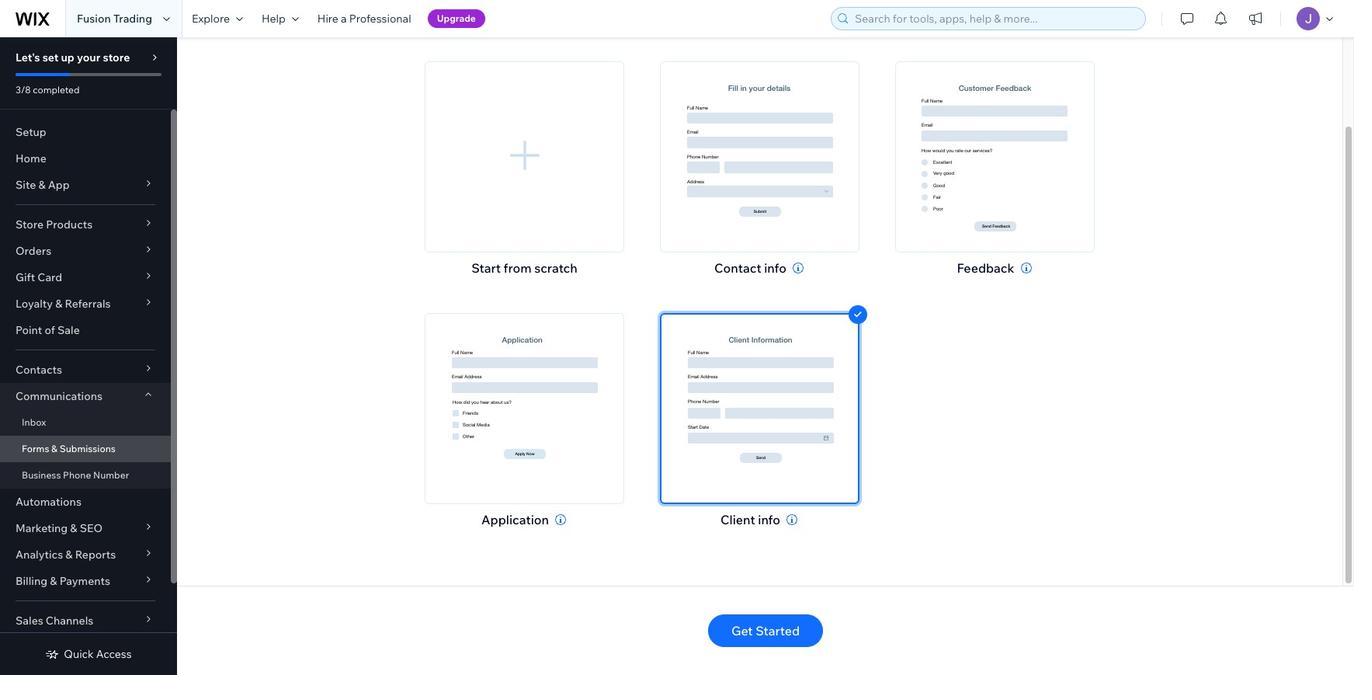 Task type: describe. For each thing, give the bounding box(es) containing it.
store
[[16, 218, 44, 231]]

quick access
[[64, 647, 132, 661]]

start from scratch
[[472, 260, 578, 276]]

point
[[16, 323, 42, 337]]

contacts
[[16, 363, 62, 377]]

& for site
[[38, 178, 46, 192]]

loyalty
[[16, 297, 53, 311]]

business
[[22, 469, 61, 481]]

& for analytics
[[65, 548, 73, 562]]

from
[[504, 260, 532, 276]]

application
[[482, 512, 549, 527]]

point of sale
[[16, 323, 80, 337]]

quick
[[64, 647, 94, 661]]

store products
[[16, 218, 93, 231]]

point of sale link
[[0, 317, 171, 343]]

forms
[[22, 443, 49, 454]]

store
[[103, 50, 130, 64]]

analytics & reports button
[[0, 541, 171, 568]]

& for loyalty
[[55, 297, 62, 311]]

phone
[[63, 469, 91, 481]]

your
[[77, 50, 100, 64]]

3/8 completed
[[16, 84, 80, 96]]

gift
[[16, 270, 35, 284]]

communications
[[16, 389, 103, 403]]

automations link
[[0, 489, 171, 515]]

setup link
[[0, 119, 171, 145]]

& for forms
[[51, 443, 57, 454]]

home
[[16, 151, 46, 165]]

info for client info
[[758, 512, 781, 527]]

& for billing
[[50, 574, 57, 588]]

sales channels button
[[0, 607, 171, 634]]

sale
[[57, 323, 80, 337]]

referrals
[[65, 297, 111, 311]]

analytics & reports
[[16, 548, 116, 562]]

site
[[16, 178, 36, 192]]

number
[[93, 469, 129, 481]]

gift card
[[16, 270, 62, 284]]

marketing & seo button
[[0, 515, 171, 541]]

sales
[[16, 614, 43, 628]]

sidebar element
[[0, 37, 177, 675]]

sales channels
[[16, 614, 93, 628]]

completed
[[33, 84, 80, 96]]

gift card button
[[0, 264, 171, 291]]

scratch
[[535, 260, 578, 276]]

contact
[[715, 260, 762, 276]]

home link
[[0, 145, 171, 172]]

forms & submissions link
[[0, 436, 171, 462]]

orders
[[16, 244, 51, 258]]

help
[[262, 12, 286, 26]]

channels
[[46, 614, 93, 628]]

loyalty & referrals button
[[0, 291, 171, 317]]

loyalty & referrals
[[16, 297, 111, 311]]

contacts button
[[0, 357, 171, 383]]

feedback
[[957, 260, 1015, 276]]

card
[[38, 270, 62, 284]]

hire
[[318, 12, 339, 26]]

automations
[[16, 495, 82, 509]]

setup
[[16, 125, 46, 139]]

upgrade button
[[428, 9, 485, 28]]

billing
[[16, 574, 47, 588]]

professional
[[349, 12, 411, 26]]



Task type: vqa. For each thing, say whether or not it's contained in the screenshot.
Categories
no



Task type: locate. For each thing, give the bounding box(es) containing it.
get started
[[732, 623, 800, 639]]

seo
[[80, 521, 103, 535]]

analytics
[[16, 548, 63, 562]]

inbox
[[22, 416, 46, 428]]

business phone number
[[22, 469, 129, 481]]

help button
[[252, 0, 308, 37]]

products
[[46, 218, 93, 231]]

info right contact
[[765, 260, 787, 276]]

hire a professional
[[318, 12, 411, 26]]

info for contact info
[[765, 260, 787, 276]]

client info
[[721, 512, 781, 527]]

marketing
[[16, 521, 68, 535]]

0 vertical spatial info
[[765, 260, 787, 276]]

hire a professional link
[[308, 0, 421, 37]]

fusion trading
[[77, 12, 152, 26]]

1 vertical spatial info
[[758, 512, 781, 527]]

start
[[472, 260, 501, 276]]

client
[[721, 512, 756, 527]]

& right forms
[[51, 443, 57, 454]]

Search for tools, apps, help & more... field
[[851, 8, 1141, 30]]

info right 'client'
[[758, 512, 781, 527]]

app
[[48, 178, 70, 192]]

store products button
[[0, 211, 171, 238]]

fusion
[[77, 12, 111, 26]]

& right loyalty on the top left
[[55, 297, 62, 311]]

info
[[765, 260, 787, 276], [758, 512, 781, 527]]

submissions
[[60, 443, 116, 454]]

upgrade
[[437, 12, 476, 24]]

orders button
[[0, 238, 171, 264]]

trading
[[113, 12, 152, 26]]

let's set up your store
[[16, 50, 130, 64]]

& left reports
[[65, 548, 73, 562]]

started
[[756, 623, 800, 639]]

3/8
[[16, 84, 31, 96]]

communications button
[[0, 383, 171, 409]]

& for marketing
[[70, 521, 77, 535]]

of
[[45, 323, 55, 337]]

billing & payments button
[[0, 568, 171, 594]]

let's
[[16, 50, 40, 64]]

set
[[42, 50, 59, 64]]

site & app button
[[0, 172, 171, 198]]

&
[[38, 178, 46, 192], [55, 297, 62, 311], [51, 443, 57, 454], [70, 521, 77, 535], [65, 548, 73, 562], [50, 574, 57, 588]]

reports
[[75, 548, 116, 562]]

explore
[[192, 12, 230, 26]]

billing & payments
[[16, 574, 110, 588]]

a
[[341, 12, 347, 26]]

access
[[96, 647, 132, 661]]

contact info
[[715, 260, 787, 276]]

& right site
[[38, 178, 46, 192]]

business phone number link
[[0, 462, 171, 489]]

inbox link
[[0, 409, 171, 436]]

get started button
[[708, 614, 823, 647]]

get
[[732, 623, 753, 639]]

marketing & seo
[[16, 521, 103, 535]]

up
[[61, 50, 74, 64]]

& right billing
[[50, 574, 57, 588]]

site & app
[[16, 178, 70, 192]]

& left seo
[[70, 521, 77, 535]]

forms & submissions
[[22, 443, 116, 454]]

quick access button
[[45, 647, 132, 661]]

payments
[[60, 574, 110, 588]]



